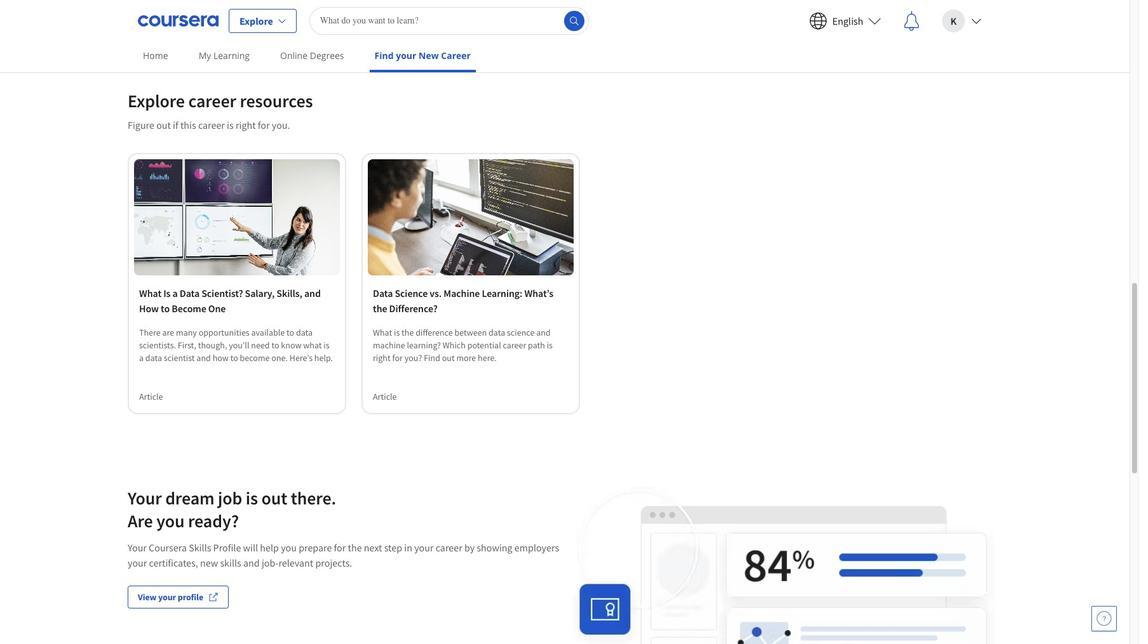 Task type: vqa. For each thing, say whether or not it's contained in the screenshot.
the 'one.'
yes



Task type: describe. For each thing, give the bounding box(es) containing it.
your for your dream job is out there. are you ready?
[[128, 487, 162, 510]]

a inside there are many opportunities available to data scientists. first, though, you'll need to know what is a data scientist and how to become one. here's help.
[[139, 352, 144, 364]]

job
[[218, 487, 242, 510]]

what is the difference between data science and machine learning? which potential career path is right for you? find out more here.
[[373, 327, 553, 364]]

data science vs. machine learning: what's the difference? link
[[373, 286, 569, 316]]

you?
[[405, 352, 422, 364]]

and inside your coursera skills profile will help you prepare for the next step in your career by showing employers your certificates, new skills and job-relevant projects.
[[243, 557, 260, 570]]

what for what is the difference between data science and machine learning? which potential career path is right for you? find out more here.
[[373, 327, 392, 338]]

learning:
[[482, 287, 523, 300]]

explore for explore career resources figure out if this career is right for you.
[[128, 90, 185, 113]]

article for what is a data scientist? salary, skills, and how to become one
[[139, 391, 163, 403]]

the inside what is the difference between data science and machine learning? which potential career path is right for you? find out more here.
[[402, 327, 414, 338]]

and inside what is the difference between data science and machine learning? which potential career path is right for you? find out more here.
[[536, 327, 551, 338]]

reviews)
[[185, 8, 216, 19]]

your for your coursera skills profile will help you prepare for the next step in your career by showing employers your certificates, new skills and job-relevant projects.
[[128, 542, 147, 554]]

is
[[163, 287, 171, 300]]

is inside there are many opportunities available to data scientists. first, though, you'll need to know what is a data scientist and how to become one. here's help.
[[324, 340, 330, 351]]

difference
[[416, 327, 453, 338]]

next
[[364, 542, 382, 554]]

certificate
[[226, 26, 264, 37]]

right inside what is the difference between data science and machine learning? which potential career path is right for you? find out more here.
[[373, 352, 391, 364]]

find your new career
[[375, 50, 471, 62]]

here.
[[478, 352, 497, 364]]

k button
[[932, 0, 992, 41]]

0 horizontal spatial data
[[145, 352, 162, 364]]

profile
[[213, 542, 241, 554]]

explore button
[[229, 9, 297, 33]]

you inside your coursera skills profile will help you prepare for the next step in your career by showing employers your certificates, new skills and job-relevant projects.
[[281, 542, 297, 554]]

new
[[200, 557, 218, 570]]

difference?
[[389, 302, 438, 315]]

for inside the explore career resources figure out if this career is right for you.
[[258, 119, 270, 132]]

the inside data science vs. machine learning: what's the difference?
[[373, 302, 387, 315]]

your dream job is out there. are you ready?
[[128, 487, 336, 533]]

machine
[[444, 287, 480, 300]]

skills
[[220, 557, 241, 570]]

salary,
[[245, 287, 275, 300]]

need
[[251, 340, 270, 351]]

career
[[441, 50, 471, 62]]

my learning
[[199, 50, 250, 62]]

science
[[395, 287, 428, 300]]

find inside what is the difference between data science and machine learning? which potential career path is right for you? find out more here.
[[424, 352, 440, 364]]

are
[[128, 510, 153, 533]]

scientists.
[[139, 340, 176, 351]]

opportunities
[[199, 327, 250, 338]]

relevant
[[279, 557, 313, 570]]

by
[[464, 542, 475, 554]]

help
[[260, 542, 279, 554]]

is inside your dream job is out there. are you ready?
[[246, 487, 258, 510]]

and inside what is a data scientist? salary, skills, and how to become one
[[304, 287, 321, 300]]

your left new
[[396, 50, 416, 62]]

projects.
[[315, 557, 352, 570]]

view
[[138, 592, 156, 603]]

dream
[[165, 487, 214, 510]]

find your new career link
[[370, 41, 476, 72]]

more
[[457, 352, 476, 364]]

and inside there are many opportunities available to data scientists. first, though, you'll need to know what is a data scientist and how to become one. here's help.
[[197, 352, 211, 364]]

is up machine on the left bottom of page
[[394, 327, 400, 338]]

scientist
[[164, 352, 195, 364]]

you'll
[[229, 340, 249, 351]]

career up this
[[188, 90, 236, 113]]

between
[[455, 327, 487, 338]]

degrees
[[310, 50, 344, 62]]

explore career resources figure out if this career is right for you.
[[128, 90, 313, 132]]

help center image
[[1097, 612, 1112, 627]]

months
[[281, 26, 309, 37]]

vs.
[[430, 287, 442, 300]]

what is a data scientist? salary, skills, and how to become one
[[139, 287, 321, 315]]

become
[[240, 352, 270, 364]]

there
[[139, 327, 161, 338]]

0 horizontal spatial find
[[375, 50, 394, 62]]

you.
[[272, 119, 290, 132]]

(67k
[[166, 8, 183, 19]]

view your profile button
[[128, 586, 229, 609]]

4.6 (67k reviews)
[[152, 8, 216, 19]]

right inside the explore career resources figure out if this career is right for you.
[[236, 119, 256, 132]]

out for if
[[156, 119, 171, 132]]

career inside what is the difference between data science and machine learning? which potential career path is right for you? find out more here.
[[503, 340, 526, 351]]

many
[[176, 327, 197, 338]]

my learning link
[[194, 41, 255, 70]]

online
[[280, 50, 308, 62]]

english button
[[800, 0, 891, 41]]

which
[[443, 340, 466, 351]]

figure
[[128, 119, 154, 132]]

data inside what is a data scientist? salary, skills, and how to become one
[[180, 287, 200, 300]]

home link
[[138, 41, 173, 70]]

one.
[[271, 352, 288, 364]]

coursera image
[[138, 10, 219, 31]]



Task type: locate. For each thing, give the bounding box(es) containing it.
1 vertical spatial explore
[[128, 90, 185, 113]]

to
[[161, 302, 170, 315], [287, 327, 294, 338], [272, 340, 279, 351], [230, 352, 238, 364]]

0 horizontal spatial out
[[156, 119, 171, 132]]

what inside what is a data scientist? salary, skills, and how to become one
[[139, 287, 161, 300]]

out left there.
[[261, 487, 287, 510]]

10
[[270, 26, 279, 37]]

article down scientists.
[[139, 391, 163, 403]]

path
[[528, 340, 545, 351]]

for
[[258, 119, 270, 132], [392, 352, 403, 364], [334, 542, 346, 554]]

2 vertical spatial the
[[348, 542, 362, 554]]

data left science
[[373, 287, 393, 300]]

explore for explore
[[240, 14, 273, 27]]

0 horizontal spatial for
[[258, 119, 270, 132]]

data
[[180, 287, 200, 300], [373, 287, 393, 300]]

explore
[[240, 14, 273, 27], [128, 90, 185, 113]]

1 vertical spatial out
[[442, 352, 455, 364]]

out inside the explore career resources figure out if this career is right for you.
[[156, 119, 171, 132]]

article for data science vs. machine learning: what's the difference?
[[373, 391, 397, 403]]

your inside your coursera skills profile will help you prepare for the next step in your career by showing employers your certificates, new skills and job-relevant projects.
[[128, 542, 147, 554]]

0 vertical spatial right
[[236, 119, 256, 132]]

What do you want to learn? text field
[[309, 7, 589, 35]]

1 horizontal spatial data
[[296, 327, 313, 338]]

you up relevant
[[281, 542, 297, 554]]

for inside your coursera skills profile will help you prepare for the next step in your career by showing employers your certificates, new skills and job-relevant projects.
[[334, 542, 346, 554]]

beginner · professional certificate · 10 months
[[139, 26, 309, 37]]

find left new
[[375, 50, 394, 62]]

data up what
[[296, 327, 313, 338]]

what
[[139, 287, 161, 300], [373, 327, 392, 338]]

employers
[[515, 542, 559, 554]]

to inside what is a data scientist? salary, skills, and how to become one
[[161, 302, 170, 315]]

is right job
[[246, 487, 258, 510]]

what up how
[[139, 287, 161, 300]]

1 vertical spatial a
[[139, 352, 144, 364]]

profile
[[178, 592, 203, 603]]

1 horizontal spatial ·
[[266, 26, 268, 37]]

how
[[139, 302, 159, 315]]

resources
[[240, 90, 313, 113]]

right left you.
[[236, 119, 256, 132]]

and
[[304, 287, 321, 300], [536, 327, 551, 338], [197, 352, 211, 364], [243, 557, 260, 570]]

available
[[251, 327, 285, 338]]

· left 10
[[266, 26, 268, 37]]

is right this
[[227, 119, 234, 132]]

what's
[[524, 287, 553, 300]]

0 vertical spatial your
[[128, 487, 162, 510]]

0 horizontal spatial a
[[139, 352, 144, 364]]

beginner
[[139, 26, 173, 37]]

to up know
[[287, 327, 294, 338]]

a down scientists.
[[139, 352, 144, 364]]

explore inside the explore dropdown button
[[240, 14, 273, 27]]

coursera
[[149, 542, 187, 554]]

this
[[180, 119, 196, 132]]

machine
[[373, 340, 405, 351]]

explore up figure
[[128, 90, 185, 113]]

ready?
[[188, 510, 239, 533]]

2 vertical spatial out
[[261, 487, 287, 510]]

right down machine on the left bottom of page
[[373, 352, 391, 364]]

1 vertical spatial you
[[281, 542, 297, 554]]

help.
[[314, 352, 333, 364]]

and down will
[[243, 557, 260, 570]]

1 horizontal spatial for
[[334, 542, 346, 554]]

1 vertical spatial what
[[373, 327, 392, 338]]

one
[[208, 302, 226, 315]]

english
[[833, 14, 864, 27]]

career left by
[[436, 542, 462, 554]]

home
[[143, 50, 168, 62]]

0 vertical spatial out
[[156, 119, 171, 132]]

0 horizontal spatial the
[[348, 542, 362, 554]]

what inside what is the difference between data science and machine learning? which potential career path is right for you? find out more here.
[[373, 327, 392, 338]]

data inside data science vs. machine learning: what's the difference?
[[373, 287, 393, 300]]

0 horizontal spatial you
[[156, 510, 185, 533]]

view your profile
[[138, 592, 203, 603]]

2 · from the left
[[266, 26, 268, 37]]

None search field
[[309, 7, 589, 35]]

0 horizontal spatial data
[[180, 287, 200, 300]]

1 horizontal spatial you
[[281, 542, 297, 554]]

step
[[384, 542, 402, 554]]

1 horizontal spatial a
[[173, 287, 178, 300]]

are
[[162, 327, 174, 338]]

skills
[[189, 542, 211, 554]]

0 horizontal spatial what
[[139, 287, 161, 300]]

0 horizontal spatial article
[[139, 391, 163, 403]]

is
[[227, 119, 234, 132], [394, 327, 400, 338], [324, 340, 330, 351], [547, 340, 553, 351], [246, 487, 258, 510]]

1 vertical spatial for
[[392, 352, 403, 364]]

and right the skills,
[[304, 287, 321, 300]]

to up one.
[[272, 340, 279, 351]]

learning?
[[407, 340, 441, 351]]

0 horizontal spatial ·
[[174, 26, 177, 37]]

out inside your dream job is out there. are you ready?
[[261, 487, 287, 510]]

is up the help.
[[324, 340, 330, 351]]

data up potential
[[489, 327, 505, 338]]

find
[[375, 50, 394, 62], [424, 352, 440, 364]]

a right is
[[173, 287, 178, 300]]

the up learning? on the bottom left of the page
[[402, 327, 414, 338]]

·
[[174, 26, 177, 37], [266, 26, 268, 37]]

online degrees link
[[275, 41, 349, 70]]

1 horizontal spatial what
[[373, 327, 392, 338]]

the left next on the left bottom
[[348, 542, 362, 554]]

1 article from the left
[[139, 391, 163, 403]]

is inside the explore career resources figure out if this career is right for you.
[[227, 119, 234, 132]]

showing
[[477, 542, 513, 554]]

out down which
[[442, 352, 455, 364]]

a
[[173, 287, 178, 300], [139, 352, 144, 364]]

become
[[172, 302, 206, 315]]

what for what is a data scientist? salary, skills, and how to become one
[[139, 287, 161, 300]]

your coursera skills profile will help you prepare for the next step in your career by showing employers your certificates, new skills and job-relevant projects.
[[128, 542, 559, 570]]

certificates,
[[149, 557, 198, 570]]

skills,
[[277, 287, 302, 300]]

2 vertical spatial for
[[334, 542, 346, 554]]

what is a data scientist? salary, skills, and how to become one link
[[139, 286, 335, 316]]

to down you'll
[[230, 352, 238, 364]]

is right path
[[547, 340, 553, 351]]

· down the "(67k"
[[174, 26, 177, 37]]

0 vertical spatial what
[[139, 287, 161, 300]]

out left if
[[156, 119, 171, 132]]

1 vertical spatial right
[[373, 352, 391, 364]]

4.6
[[152, 8, 164, 19]]

for down machine on the left bottom of page
[[392, 352, 403, 364]]

0 vertical spatial the
[[373, 302, 387, 315]]

1 your from the top
[[128, 487, 162, 510]]

data
[[296, 327, 313, 338], [489, 327, 505, 338], [145, 352, 162, 364]]

k
[[951, 14, 957, 27]]

for left you.
[[258, 119, 270, 132]]

new
[[419, 50, 439, 62]]

what up machine on the left bottom of page
[[373, 327, 392, 338]]

your right view
[[158, 592, 176, 603]]

out for there.
[[261, 487, 287, 510]]

data inside what is the difference between data science and machine learning? which potential career path is right for you? find out more here.
[[489, 327, 505, 338]]

2 horizontal spatial the
[[402, 327, 414, 338]]

2 horizontal spatial out
[[442, 352, 455, 364]]

career right this
[[198, 119, 225, 132]]

1 vertical spatial your
[[128, 542, 147, 554]]

job-
[[262, 557, 279, 570]]

your inside button
[[158, 592, 176, 603]]

2 horizontal spatial for
[[392, 352, 403, 364]]

will
[[243, 542, 258, 554]]

and down though,
[[197, 352, 211, 364]]

1 horizontal spatial out
[[261, 487, 287, 510]]

1 · from the left
[[174, 26, 177, 37]]

0 vertical spatial explore
[[240, 14, 273, 27]]

2 your from the top
[[128, 542, 147, 554]]

there are many opportunities available to data scientists. first, though, you'll need to know what is a data scientist and how to become one. here's help.
[[139, 327, 333, 364]]

scientist?
[[202, 287, 243, 300]]

career inside your coursera skills profile will help you prepare for the next step in your career by showing employers your certificates, new skills and job-relevant projects.
[[436, 542, 462, 554]]

0 horizontal spatial explore
[[128, 90, 185, 113]]

2 horizontal spatial data
[[489, 327, 505, 338]]

find down learning? on the bottom left of the page
[[424, 352, 440, 364]]

prepare
[[299, 542, 332, 554]]

potential
[[467, 340, 501, 351]]

your
[[128, 487, 162, 510], [128, 542, 147, 554]]

1 horizontal spatial the
[[373, 302, 387, 315]]

out inside what is the difference between data science and machine learning? which potential career path is right for you? find out more here.
[[442, 352, 455, 364]]

you inside your dream job is out there. are you ready?
[[156, 510, 185, 533]]

to down is
[[161, 302, 170, 315]]

your right in
[[414, 542, 434, 554]]

your
[[396, 50, 416, 62], [414, 542, 434, 554], [128, 557, 147, 570], [158, 592, 176, 603]]

data science vs. machine learning: what's the difference?
[[373, 287, 553, 315]]

online degrees
[[280, 50, 344, 62]]

you
[[156, 510, 185, 533], [281, 542, 297, 554]]

the left difference?
[[373, 302, 387, 315]]

0 vertical spatial find
[[375, 50, 394, 62]]

1 horizontal spatial explore
[[240, 14, 273, 27]]

for up projects.
[[334, 542, 346, 554]]

0 horizontal spatial right
[[236, 119, 256, 132]]

right
[[236, 119, 256, 132], [373, 352, 391, 364]]

first,
[[178, 340, 196, 351]]

article down machine on the left bottom of page
[[373, 391, 397, 403]]

data down scientists.
[[145, 352, 162, 364]]

your down are
[[128, 542, 147, 554]]

know
[[281, 340, 301, 351]]

a inside what is a data scientist? salary, skills, and how to become one
[[173, 287, 178, 300]]

2 article from the left
[[373, 391, 397, 403]]

though,
[[198, 340, 227, 351]]

1 horizontal spatial find
[[424, 352, 440, 364]]

science
[[507, 327, 535, 338]]

0 vertical spatial a
[[173, 287, 178, 300]]

1 vertical spatial find
[[424, 352, 440, 364]]

0 vertical spatial for
[[258, 119, 270, 132]]

your left dream
[[128, 487, 162, 510]]

and up path
[[536, 327, 551, 338]]

how
[[213, 352, 229, 364]]

learning
[[213, 50, 250, 62]]

1 vertical spatial the
[[402, 327, 414, 338]]

your inside your dream job is out there. are you ready?
[[128, 487, 162, 510]]

professional
[[178, 26, 224, 37]]

you up coursera
[[156, 510, 185, 533]]

your up view
[[128, 557, 147, 570]]

the inside your coursera skills profile will help you prepare for the next step in your career by showing employers your certificates, new skills and job-relevant projects.
[[348, 542, 362, 554]]

career down science on the left of page
[[503, 340, 526, 351]]

explore inside the explore career resources figure out if this career is right for you.
[[128, 90, 185, 113]]

1 horizontal spatial article
[[373, 391, 397, 403]]

2 data from the left
[[373, 287, 393, 300]]

graphic of the learner profile page image
[[565, 487, 1002, 645]]

explore left months
[[240, 14, 273, 27]]

1 data from the left
[[180, 287, 200, 300]]

if
[[173, 119, 178, 132]]

career
[[188, 90, 236, 113], [198, 119, 225, 132], [503, 340, 526, 351], [436, 542, 462, 554]]

for inside what is the difference between data science and machine learning? which potential career path is right for you? find out more here.
[[392, 352, 403, 364]]

0 vertical spatial you
[[156, 510, 185, 533]]

data up become at left
[[180, 287, 200, 300]]

1 horizontal spatial data
[[373, 287, 393, 300]]

there.
[[291, 487, 336, 510]]

1 horizontal spatial right
[[373, 352, 391, 364]]



